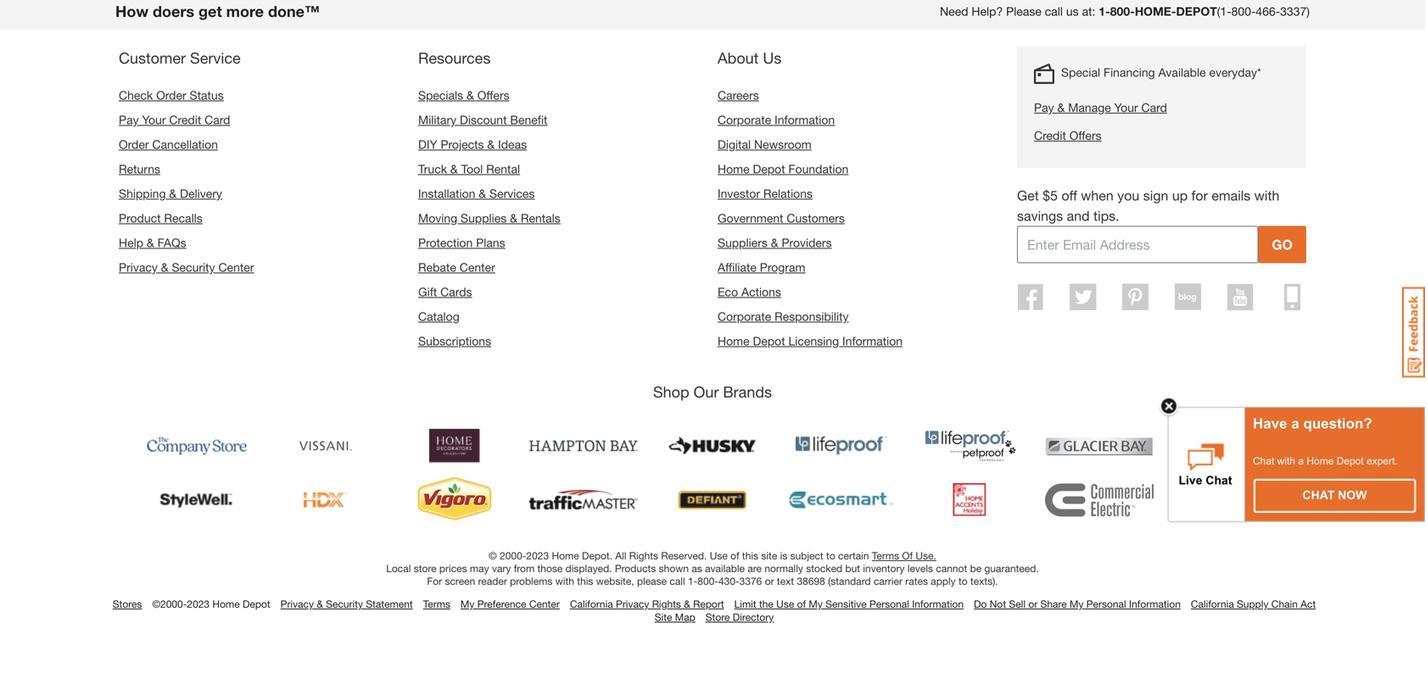 Task type: describe. For each thing, give the bounding box(es) containing it.
installation & services link
[[418, 187, 535, 201]]

1 vertical spatial a
[[1299, 456, 1305, 467]]

1 vertical spatial of
[[798, 599, 806, 611]]

store
[[706, 612, 730, 624]]

california supply chain act link
[[1192, 599, 1317, 611]]

when
[[1082, 188, 1114, 204]]

terms link
[[423, 599, 451, 611]]

2 horizontal spatial privacy
[[616, 599, 650, 611]]

vissani image
[[272, 423, 380, 470]]

corporate information link
[[718, 113, 835, 127]]

& for shipping & delivery
[[169, 187, 177, 201]]

personal for my
[[1087, 599, 1127, 611]]

diy projects & ideas link
[[418, 138, 527, 152]]

& for pay & manage your card
[[1058, 101, 1065, 115]]

rental
[[486, 162, 520, 176]]

careers
[[718, 88, 759, 102]]

& for suppliers & providers
[[771, 236, 779, 250]]

rebate center
[[418, 261, 495, 275]]

1 horizontal spatial 1-
[[1099, 4, 1111, 18]]

carrier
[[874, 576, 903, 588]]

use.
[[916, 551, 937, 562]]

levels
[[908, 563, 934, 575]]

go button
[[1259, 226, 1307, 264]]

home depot foundation link
[[718, 162, 849, 176]]

1 horizontal spatial your
[[1115, 101, 1139, 115]]

© 2000-2023 home depot. all rights reserved. use of this site is subject to certain terms of use. local store prices may vary from those displayed. products shown as available are normally stocked but inventory levels cannot be guaranteed. for screen reader problems with this website, please call 1-800-430-3376 or text 38698 (standard carrier rates apply to texts).
[[386, 551, 1040, 588]]

defiant image
[[659, 477, 767, 525]]

& for installation & services
[[479, 187, 486, 201]]

(1-
[[1218, 4, 1232, 18]]

shop our brands
[[654, 383, 772, 402]]

$5
[[1043, 188, 1058, 204]]

the
[[760, 599, 774, 611]]

digital
[[718, 138, 751, 152]]

installation
[[418, 187, 476, 201]]

problems
[[510, 576, 553, 588]]

privacy for privacy & security center
[[119, 261, 158, 275]]

vary
[[492, 563, 511, 575]]

home up chat
[[1307, 456, 1335, 467]]

plans
[[476, 236, 506, 250]]

hampton bay image
[[530, 423, 638, 470]]

privacy & security center link
[[119, 261, 254, 275]]

guaranteed.
[[985, 563, 1040, 575]]

cancellation
[[152, 138, 218, 152]]

& for help & faqs
[[147, 236, 154, 250]]

& down services
[[510, 211, 518, 225]]

done™
[[268, 2, 320, 20]]

& for privacy & security center
[[161, 261, 169, 275]]

hubspace smart home image
[[1175, 477, 1283, 525]]

us
[[763, 49, 782, 67]]

actions
[[742, 285, 782, 299]]

newsroom
[[755, 138, 812, 152]]

2 my from the left
[[809, 599, 823, 611]]

directory
[[733, 612, 774, 624]]

home depot on facebook image
[[1018, 284, 1044, 311]]

protection plans
[[418, 236, 506, 250]]

800- inside the © 2000-2023 home depot. all rights reserved. use of this site is subject to certain terms of use. local store prices may vary from those displayed. products shown as available are normally stocked but inventory levels cannot be guaranteed. for screen reader problems with this website, please call 1-800-430-3376 or text 38698 (standard carrier rates apply to texts).
[[698, 576, 719, 588]]

home depot mobile apps image
[[1285, 284, 1302, 311]]

1- inside the © 2000-2023 home depot. all rights reserved. use of this site is subject to certain terms of use. local store prices may vary from those displayed. products shown as available are normally stocked but inventory levels cannot be guaranteed. for screen reader problems with this website, please call 1-800-430-3376 or text 38698 (standard carrier rates apply to texts).
[[688, 576, 698, 588]]

home depot foundation
[[718, 162, 849, 176]]

1 vertical spatial rights
[[652, 599, 681, 611]]

1 horizontal spatial card
[[1142, 101, 1168, 115]]

special
[[1062, 65, 1101, 79]]

0 vertical spatial a
[[1292, 416, 1300, 432]]

suppliers
[[718, 236, 768, 250]]

supplies
[[461, 211, 507, 225]]

inventory
[[863, 563, 905, 575]]

need
[[940, 4, 969, 18]]

site map link
[[655, 612, 696, 624]]

privacy for privacy & security statement
[[281, 599, 314, 611]]

those
[[538, 563, 563, 575]]

1 vertical spatial with
[[1278, 456, 1296, 467]]

& up map
[[684, 599, 691, 611]]

discount
[[460, 113, 507, 127]]

corporate for corporate responsibility
[[718, 310, 772, 324]]

are
[[748, 563, 762, 575]]

moving supplies & rentals
[[418, 211, 561, 225]]

1 horizontal spatial call
[[1045, 4, 1063, 18]]

credit offers link
[[1035, 127, 1262, 145]]

moving
[[418, 211, 458, 225]]

vigoro image
[[401, 477, 509, 525]]

call inside the © 2000-2023 home depot. all rights reserved. use of this site is subject to certain terms of use. local store prices may vary from those displayed. products shown as available are normally stocked but inventory levels cannot be guaranteed. for screen reader problems with this website, please call 1-800-430-3376 or text 38698 (standard carrier rates apply to texts).
[[670, 576, 685, 588]]

share
[[1041, 599, 1067, 611]]

get
[[1018, 188, 1040, 204]]

doers
[[153, 2, 194, 20]]

0 horizontal spatial your
[[142, 113, 166, 127]]

installation & services
[[418, 187, 535, 201]]

2 horizontal spatial 800-
[[1232, 4, 1257, 18]]

about
[[718, 49, 759, 67]]

shop
[[654, 383, 690, 402]]

home down digital
[[718, 162, 750, 176]]

0 horizontal spatial terms
[[423, 599, 451, 611]]

home depot on pinterest image
[[1123, 284, 1149, 311]]

customer service
[[119, 49, 241, 67]]

depot.
[[582, 551, 613, 562]]

pay for pay your credit card
[[119, 113, 139, 127]]

all
[[616, 551, 627, 562]]

1 horizontal spatial center
[[460, 261, 495, 275]]

providers
[[782, 236, 832, 250]]

use inside the © 2000-2023 home depot. all rights reserved. use of this site is subject to certain terms of use. local store prices may vary from those displayed. products shown as available are normally stocked but inventory levels cannot be guaranteed. for screen reader problems with this website, please call 1-800-430-3376 or text 38698 (standard carrier rates apply to texts).
[[710, 551, 728, 562]]

protection plans link
[[418, 236, 506, 250]]

1 vertical spatial this
[[577, 576, 594, 588]]

affiliate program
[[718, 261, 806, 275]]

product recalls
[[119, 211, 203, 225]]

rights inside the © 2000-2023 home depot. all rights reserved. use of this site is subject to certain terms of use. local store prices may vary from those displayed. products shown as available are normally stocked but inventory levels cannot be guaranteed. for screen reader problems with this website, please call 1-800-430-3376 or text 38698 (standard carrier rates apply to texts).
[[630, 551, 659, 562]]

ecosmart image
[[788, 477, 896, 525]]

may
[[470, 563, 489, 575]]

home decorators collection image
[[401, 423, 509, 470]]

now
[[1339, 489, 1368, 502]]

california privacy rights & report link
[[570, 599, 724, 611]]

trafficmaster image
[[530, 477, 638, 525]]

feedback link image
[[1403, 287, 1426, 379]]

from
[[514, 563, 535, 575]]

please
[[637, 576, 667, 588]]

cannot
[[936, 563, 968, 575]]

& for specials & offers
[[467, 88, 474, 102]]

pay your credit card
[[119, 113, 230, 127]]

reserved.
[[661, 551, 707, 562]]

site
[[655, 612, 673, 624]]

investor relations
[[718, 187, 813, 201]]

local
[[386, 563, 411, 575]]

home right ©2000-
[[213, 599, 240, 611]]

recalls
[[164, 211, 203, 225]]

home depot on twitter image
[[1070, 284, 1097, 311]]

commercial electric image
[[1046, 477, 1154, 525]]

& for truck & tool rental
[[451, 162, 458, 176]]

corporate responsibility
[[718, 310, 849, 324]]

california for supply
[[1192, 599, 1235, 611]]

customers
[[787, 211, 845, 225]]

& left the ideas
[[488, 138, 495, 152]]

resources
[[418, 49, 491, 67]]

lifeproof flooring image
[[788, 423, 896, 470]]

emails
[[1212, 188, 1251, 204]]



Task type: locate. For each thing, give the bounding box(es) containing it.
1 horizontal spatial security
[[326, 599, 363, 611]]

a right the chat
[[1299, 456, 1305, 467]]

subscriptions link
[[418, 335, 492, 349]]

store directory link
[[706, 612, 774, 624]]

everyday*
[[1210, 65, 1262, 79]]

this
[[743, 551, 759, 562], [577, 576, 594, 588]]

rights up products
[[630, 551, 659, 562]]

glacier bay image
[[1046, 423, 1154, 470]]

0 horizontal spatial offers
[[478, 88, 510, 102]]

suppliers & providers
[[718, 236, 832, 250]]

0 horizontal spatial 800-
[[698, 576, 719, 588]]

pay down check
[[119, 113, 139, 127]]

0 horizontal spatial call
[[670, 576, 685, 588]]

0 horizontal spatial personal
[[870, 599, 910, 611]]

map
[[675, 612, 696, 624]]

or
[[765, 576, 775, 588], [1029, 599, 1038, 611]]

statement
[[366, 599, 413, 611]]

manage
[[1069, 101, 1112, 115]]

466-
[[1257, 4, 1281, 18]]

1 horizontal spatial personal
[[1087, 599, 1127, 611]]

& down faqs
[[161, 261, 169, 275]]

& up supplies
[[479, 187, 486, 201]]

store directory
[[706, 612, 774, 624]]

0 horizontal spatial card
[[205, 113, 230, 127]]

& up military discount benefit link
[[467, 88, 474, 102]]

this down displayed.
[[577, 576, 594, 588]]

california for privacy
[[570, 599, 613, 611]]

0 vertical spatial 1-
[[1099, 4, 1111, 18]]

services
[[490, 187, 535, 201]]

1 horizontal spatial my
[[809, 599, 823, 611]]

california down website, in the bottom left of the page
[[570, 599, 613, 611]]

offers up discount
[[478, 88, 510, 102]]

call left us at the right top of page
[[1045, 4, 1063, 18]]

0 vertical spatial to
[[827, 551, 836, 562]]

& up the recalls
[[169, 187, 177, 201]]

lifeproof with petproof technology carpet image
[[917, 423, 1025, 470]]

pay for pay & manage your card
[[1035, 101, 1055, 115]]

your down 'financing'
[[1115, 101, 1139, 115]]

card up credit offers link
[[1142, 101, 1168, 115]]

product recalls link
[[119, 211, 203, 225]]

& left manage
[[1058, 101, 1065, 115]]

or left the text
[[765, 576, 775, 588]]

1 horizontal spatial privacy
[[281, 599, 314, 611]]

personal for sensitive
[[870, 599, 910, 611]]

0 horizontal spatial pay
[[119, 113, 139, 127]]

how
[[115, 2, 149, 20]]

or right sell
[[1029, 599, 1038, 611]]

1 horizontal spatial to
[[959, 576, 968, 588]]

0 vertical spatial use
[[710, 551, 728, 562]]

1 vertical spatial call
[[670, 576, 685, 588]]

personal right share in the right of the page
[[1087, 599, 1127, 611]]

with down those
[[556, 576, 575, 588]]

pay up credit offers
[[1035, 101, 1055, 115]]

home depot on youtube image
[[1228, 284, 1254, 311]]

& down government customers
[[771, 236, 779, 250]]

truck
[[418, 162, 447, 176]]

with inside get $5 off when you sign up for emails with savings and tips.
[[1255, 188, 1280, 204]]

& right help
[[147, 236, 154, 250]]

1 horizontal spatial of
[[798, 599, 806, 611]]

1 horizontal spatial terms
[[872, 551, 900, 562]]

affiliate program link
[[718, 261, 806, 275]]

pay & manage your card
[[1035, 101, 1168, 115]]

expert.
[[1367, 456, 1399, 467]]

1 vertical spatial credit
[[1035, 129, 1067, 143]]

gift cards link
[[418, 285, 472, 299]]

security for center
[[172, 261, 215, 275]]

military
[[418, 113, 457, 127]]

security left statement
[[326, 599, 363, 611]]

corporate
[[718, 113, 772, 127], [718, 310, 772, 324]]

0 horizontal spatial privacy
[[119, 261, 158, 275]]

1 horizontal spatial 800-
[[1111, 4, 1135, 18]]

home depot licensing information
[[718, 335, 903, 349]]

privacy
[[119, 261, 158, 275], [281, 599, 314, 611], [616, 599, 650, 611]]

1 horizontal spatial or
[[1029, 599, 1038, 611]]

pay your credit card link
[[119, 113, 230, 127]]

california inside the california supply chain act site map
[[1192, 599, 1235, 611]]

2 california from the left
[[1192, 599, 1235, 611]]

protection
[[418, 236, 473, 250]]

stylewell image
[[143, 477, 251, 525]]

california privacy rights & report
[[570, 599, 724, 611]]

subject
[[791, 551, 824, 562]]

or inside the © 2000-2023 home depot. all rights reserved. use of this site is subject to certain terms of use. local store prices may vary from those displayed. products shown as available are normally stocked but inventory levels cannot be guaranteed. for screen reader problems with this website, please call 1-800-430-3376 or text 38698 (standard carrier rates apply to texts).
[[765, 576, 775, 588]]

0 vertical spatial security
[[172, 261, 215, 275]]

corporate down careers on the top right of the page
[[718, 113, 772, 127]]

my preference center
[[461, 599, 560, 611]]

0 horizontal spatial or
[[765, 576, 775, 588]]

ideas
[[498, 138, 527, 152]]

offers
[[478, 88, 510, 102], [1070, 129, 1102, 143]]

call
[[1045, 4, 1063, 18], [670, 576, 685, 588]]

my down 38698
[[809, 599, 823, 611]]

1 corporate from the top
[[718, 113, 772, 127]]

with inside the © 2000-2023 home depot. all rights reserved. use of this site is subject to certain terms of use. local store prices may vary from those displayed. products shown as available are normally stocked but inventory levels cannot be guaranteed. for screen reader problems with this website, please call 1-800-430-3376 or text 38698 (standard carrier rates apply to texts).
[[556, 576, 575, 588]]

of up available
[[731, 551, 740, 562]]

1 vertical spatial 1-
[[688, 576, 698, 588]]

california left supply
[[1192, 599, 1235, 611]]

depot
[[1177, 4, 1218, 18]]

0 vertical spatial corporate
[[718, 113, 772, 127]]

(standard
[[829, 576, 871, 588]]

& for privacy & security statement
[[317, 599, 323, 611]]

Enter Email Address text field
[[1018, 226, 1259, 264]]

home depot blog image
[[1175, 284, 1202, 311]]

this up are
[[743, 551, 759, 562]]

1 horizontal spatial california
[[1192, 599, 1235, 611]]

terms inside the © 2000-2023 home depot. all rights reserved. use of this site is subject to certain terms of use. local store prices may vary from those displayed. products shown as available are normally stocked but inventory levels cannot be guaranteed. for screen reader problems with this website, please call 1-800-430-3376 or text 38698 (standard carrier rates apply to texts).
[[872, 551, 900, 562]]

order up returns
[[119, 138, 149, 152]]

0 horizontal spatial california
[[570, 599, 613, 611]]

rights up site
[[652, 599, 681, 611]]

projects
[[441, 138, 484, 152]]

normally
[[765, 563, 804, 575]]

offers down manage
[[1070, 129, 1102, 143]]

800- right at:
[[1111, 4, 1135, 18]]

our
[[694, 383, 719, 402]]

1 horizontal spatial 2023
[[527, 551, 549, 562]]

you
[[1118, 188, 1140, 204]]

2023 right stores link
[[187, 599, 210, 611]]

to down cannot
[[959, 576, 968, 588]]

gift cards
[[418, 285, 472, 299]]

use right "the"
[[777, 599, 795, 611]]

privacy & security center
[[119, 261, 254, 275]]

0 horizontal spatial to
[[827, 551, 836, 562]]

my right share in the right of the page
[[1070, 599, 1084, 611]]

1 vertical spatial 2023
[[187, 599, 210, 611]]

corporate for corporate information
[[718, 113, 772, 127]]

0 horizontal spatial order
[[119, 138, 149, 152]]

1 vertical spatial terms
[[423, 599, 451, 611]]

home accents holiday image
[[917, 477, 1025, 525]]

2 corporate from the top
[[718, 310, 772, 324]]

your up order cancellation link
[[142, 113, 166, 127]]

a right have
[[1292, 416, 1300, 432]]

1 personal from the left
[[870, 599, 910, 611]]

digital newsroom
[[718, 138, 812, 152]]

service
[[190, 49, 241, 67]]

with right emails
[[1255, 188, 1280, 204]]

eco actions link
[[718, 285, 782, 299]]

1 horizontal spatial use
[[777, 599, 795, 611]]

0 horizontal spatial 2023
[[187, 599, 210, 611]]

©2000-2023 home depot
[[152, 599, 270, 611]]

card
[[1142, 101, 1168, 115], [205, 113, 230, 127]]

responsibility
[[775, 310, 849, 324]]

order
[[156, 88, 186, 102], [119, 138, 149, 152]]

0 horizontal spatial my
[[461, 599, 475, 611]]

home inside the © 2000-2023 home depot. all rights reserved. use of this site is subject to certain terms of use. local store prices may vary from those displayed. products shown as available are normally stocked but inventory levels cannot be guaranteed. for screen reader problems with this website, please call 1-800-430-3376 or text 38698 (standard carrier rates apply to texts).
[[552, 551, 579, 562]]

corporate down the eco actions
[[718, 310, 772, 324]]

0 vertical spatial with
[[1255, 188, 1280, 204]]

with right the chat
[[1278, 456, 1296, 467]]

product
[[119, 211, 161, 225]]

0 vertical spatial of
[[731, 551, 740, 562]]

have
[[1254, 416, 1288, 432]]

customer
[[119, 49, 186, 67]]

use up available
[[710, 551, 728, 562]]

center down problems
[[529, 599, 560, 611]]

diy projects & ideas
[[418, 138, 527, 152]]

to up stocked
[[827, 551, 836, 562]]

of inside the © 2000-2023 home depot. all rights reserved. use of this site is subject to certain terms of use. local store prices may vary from those displayed. products shown as available are normally stocked but inventory levels cannot be guaranteed. for screen reader problems with this website, please call 1-800-430-3376 or text 38698 (standard carrier rates apply to texts).
[[731, 551, 740, 562]]

1 vertical spatial corporate
[[718, 310, 772, 324]]

status
[[190, 88, 224, 102]]

order up pay your credit card
[[156, 88, 186, 102]]

1 vertical spatial to
[[959, 576, 968, 588]]

1 horizontal spatial credit
[[1035, 129, 1067, 143]]

act
[[1301, 599, 1317, 611]]

1 horizontal spatial this
[[743, 551, 759, 562]]

0 vertical spatial credit
[[169, 113, 201, 127]]

home down the eco
[[718, 335, 750, 349]]

800- down as
[[698, 576, 719, 588]]

3 my from the left
[[1070, 599, 1084, 611]]

credit down pay & manage your card
[[1035, 129, 1067, 143]]

1 horizontal spatial order
[[156, 88, 186, 102]]

1 vertical spatial use
[[777, 599, 795, 611]]

2 horizontal spatial my
[[1070, 599, 1084, 611]]

hdx image
[[272, 477, 380, 525]]

call down shown
[[670, 576, 685, 588]]

800- right depot
[[1232, 4, 1257, 18]]

1- down as
[[688, 576, 698, 588]]

0 vertical spatial 2023
[[527, 551, 549, 562]]

0 horizontal spatial of
[[731, 551, 740, 562]]

1 horizontal spatial pay
[[1035, 101, 1055, 115]]

terms of use. link
[[872, 551, 937, 562]]

of
[[903, 551, 913, 562]]

security down faqs
[[172, 261, 215, 275]]

credit offers
[[1035, 129, 1102, 143]]

personal down carrier
[[870, 599, 910, 611]]

shown
[[659, 563, 689, 575]]

terms up inventory
[[872, 551, 900, 562]]

at:
[[1083, 4, 1096, 18]]

2 vertical spatial with
[[556, 576, 575, 588]]

0 horizontal spatial use
[[710, 551, 728, 562]]

chat with a home depot expert.
[[1254, 456, 1399, 467]]

1 vertical spatial order
[[119, 138, 149, 152]]

specials & offers
[[418, 88, 510, 102]]

credit up cancellation
[[169, 113, 201, 127]]

1 california from the left
[[570, 599, 613, 611]]

center down plans
[[460, 261, 495, 275]]

1 vertical spatial or
[[1029, 599, 1038, 611]]

suppliers & providers link
[[718, 236, 832, 250]]

store
[[414, 563, 437, 575]]

husky image
[[659, 423, 767, 470]]

please
[[1007, 4, 1042, 18]]

military discount benefit link
[[418, 113, 548, 127]]

screen
[[445, 576, 476, 588]]

0 horizontal spatial this
[[577, 576, 594, 588]]

2 horizontal spatial center
[[529, 599, 560, 611]]

chat now link
[[1255, 480, 1416, 513]]

0 vertical spatial this
[[743, 551, 759, 562]]

investor
[[718, 187, 761, 201]]

1- right at:
[[1099, 4, 1111, 18]]

corporate information
[[718, 113, 835, 127]]

1 my from the left
[[461, 599, 475, 611]]

available
[[1159, 65, 1207, 79]]

depot
[[753, 162, 786, 176], [753, 335, 786, 349], [1337, 456, 1365, 467], [243, 599, 270, 611]]

card down status
[[205, 113, 230, 127]]

licensing
[[789, 335, 840, 349]]

0 vertical spatial or
[[765, 576, 775, 588]]

center down delivery
[[219, 261, 254, 275]]

0 horizontal spatial credit
[[169, 113, 201, 127]]

security for statement
[[326, 599, 363, 611]]

2023 inside the © 2000-2023 home depot. all rights reserved. use of this site is subject to certain terms of use. local store prices may vary from those displayed. products shown as available are normally stocked but inventory levels cannot be guaranteed. for screen reader problems with this website, please call 1-800-430-3376 or text 38698 (standard carrier rates apply to texts).
[[527, 551, 549, 562]]

corporate responsibility link
[[718, 310, 849, 324]]

& left tool
[[451, 162, 458, 176]]

2 personal from the left
[[1087, 599, 1127, 611]]

sell
[[1010, 599, 1026, 611]]

0 vertical spatial offers
[[478, 88, 510, 102]]

government
[[718, 211, 784, 225]]

2023 up those
[[527, 551, 549, 562]]

go
[[1273, 237, 1294, 253]]

investor relations link
[[718, 187, 813, 201]]

1 vertical spatial security
[[326, 599, 363, 611]]

0 vertical spatial terms
[[872, 551, 900, 562]]

rates
[[906, 576, 928, 588]]

0 horizontal spatial 1-
[[688, 576, 698, 588]]

be
[[971, 563, 982, 575]]

report
[[694, 599, 724, 611]]

0 horizontal spatial security
[[172, 261, 215, 275]]

& left statement
[[317, 599, 323, 611]]

my down screen
[[461, 599, 475, 611]]

faqs
[[158, 236, 186, 250]]

0 vertical spatial order
[[156, 88, 186, 102]]

1 horizontal spatial offers
[[1070, 129, 1102, 143]]

everbilt image
[[1175, 423, 1283, 470]]

us
[[1067, 4, 1079, 18]]

terms down for
[[423, 599, 451, 611]]

for
[[1192, 188, 1209, 204]]

0 vertical spatial rights
[[630, 551, 659, 562]]

home up those
[[552, 551, 579, 562]]

of
[[731, 551, 740, 562], [798, 599, 806, 611]]

0 horizontal spatial center
[[219, 261, 254, 275]]

of down 38698
[[798, 599, 806, 611]]

off
[[1062, 188, 1078, 204]]

1 vertical spatial offers
[[1070, 129, 1102, 143]]

0 vertical spatial call
[[1045, 4, 1063, 18]]

the company store image
[[143, 423, 251, 470]]

my preference center link
[[461, 599, 560, 611]]



Task type: vqa. For each thing, say whether or not it's contained in the screenshot.
the top Request
no



